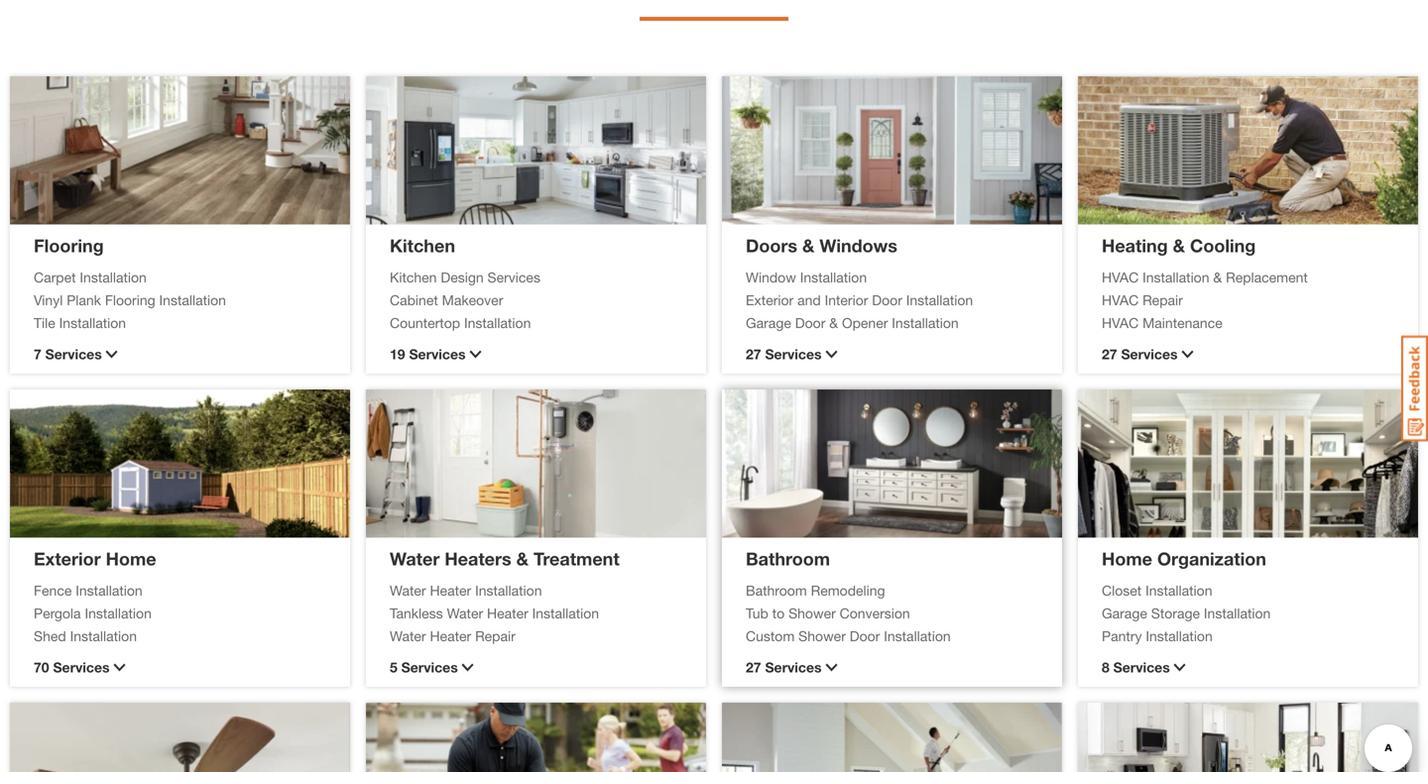 Task type: vqa. For each thing, say whether or not it's contained in the screenshot.
garage inside Closet Installation Garage Storage Installation Pantry Installation
yes



Task type: describe. For each thing, give the bounding box(es) containing it.
fence installation pergola installation shed installation
[[34, 583, 152, 645]]

custom
[[746, 628, 795, 645]]

and
[[797, 292, 821, 308]]

door for doors & windows
[[795, 315, 825, 331]]

tub to shower conversion link
[[746, 603, 1038, 624]]

tile installation link
[[34, 313, 326, 334]]

& left cooling
[[1173, 235, 1185, 256]]

7
[[34, 346, 41, 362]]

maintenance
[[1143, 315, 1223, 331]]

exterior home
[[34, 548, 156, 570]]

water heater installation tankless water heater installation water heater repair
[[390, 583, 599, 645]]

8 services button
[[1102, 658, 1394, 678]]

pantry
[[1102, 628, 1142, 645]]

cooling
[[1190, 235, 1256, 256]]

to
[[772, 605, 785, 622]]

1 home from the left
[[106, 548, 156, 570]]

home organization link
[[1102, 548, 1266, 570]]

kitchen link
[[390, 235, 455, 256]]

8
[[1102, 659, 1110, 676]]

hvac installation & replacement hvac repair hvac maintenance
[[1102, 269, 1308, 331]]

services for doors & windows
[[765, 346, 822, 362]]

closet installation link
[[1102, 581, 1394, 601]]

tile
[[34, 315, 55, 331]]

closet installation garage storage installation pantry installation
[[1102, 583, 1271, 645]]

doors
[[746, 235, 797, 256]]

services for bathroom
[[765, 659, 822, 676]]

& inside window installation exterior and interior door installation garage door & opener installation
[[829, 315, 838, 331]]

tub
[[746, 605, 768, 622]]

& inside 'hvac installation & replacement hvac repair hvac maintenance'
[[1213, 269, 1222, 286]]

tankless water heater installation link
[[390, 603, 682, 624]]

0 horizontal spatial exterior
[[34, 548, 101, 570]]

plank
[[67, 292, 101, 308]]

0 vertical spatial door
[[872, 292, 902, 308]]

repair inside 'hvac installation & replacement hvac repair hvac maintenance'
[[1143, 292, 1183, 308]]

water heaters & treatment
[[390, 548, 620, 570]]

8 services
[[1102, 659, 1170, 676]]

services for water heaters & treatment
[[401, 659, 458, 676]]

services for home organization
[[1113, 659, 1170, 676]]

remodeling
[[811, 583, 885, 599]]

window installation exterior and interior door installation garage door & opener installation
[[746, 269, 973, 331]]

opener
[[842, 315, 888, 331]]

70
[[34, 659, 49, 676]]

fence
[[34, 583, 72, 599]]

0 vertical spatial heater
[[430, 583, 471, 599]]

countertop installation link
[[390, 313, 682, 334]]

3 hvac from the top
[[1102, 315, 1139, 331]]

custom shower door installation link
[[746, 626, 1038, 647]]

& up water heater installation link
[[516, 548, 529, 570]]

water heater installation link
[[390, 581, 682, 601]]

pergola installation link
[[34, 603, 326, 624]]

kitchen for kitchen
[[390, 235, 455, 256]]

heaters
[[445, 548, 511, 570]]

bathroom remodeling link
[[746, 581, 1038, 601]]

closet
[[1102, 583, 1142, 599]]

interior
[[825, 292, 868, 308]]

1 vertical spatial shower
[[799, 628, 846, 645]]

27 services button for windows
[[746, 344, 1038, 365]]

garage inside window installation exterior and interior door installation garage door & opener installation
[[746, 315, 791, 331]]

cabinet
[[390, 292, 438, 308]]

flooring inside carpet installation vinyl plank flooring installation tile installation
[[105, 292, 155, 308]]

bathroom link
[[746, 548, 830, 570]]

exterior home link
[[34, 548, 156, 570]]

services inside kitchen design services cabinet makeover countertop installation
[[487, 269, 540, 286]]

garage door & opener installation link
[[746, 313, 1038, 334]]

bathroom remodeling tub to shower conversion custom shower door installation
[[746, 583, 951, 645]]

2 home from the left
[[1102, 548, 1152, 570]]

27 services for doors
[[746, 346, 822, 362]]

& right doors
[[802, 235, 815, 256]]

5 services
[[390, 659, 458, 676]]

5 services button
[[390, 658, 682, 678]]

shed
[[34, 628, 66, 645]]

storage
[[1151, 605, 1200, 622]]

vinyl plank flooring installation link
[[34, 290, 326, 311]]

hvac installation & replacement link
[[1102, 267, 1394, 288]]

flooring link
[[34, 235, 104, 256]]

19
[[390, 346, 405, 362]]

design
[[441, 269, 484, 286]]

hvac repair link
[[1102, 290, 1394, 311]]

repair inside water heater installation tankless water heater installation water heater repair
[[475, 628, 515, 645]]

0 vertical spatial shower
[[788, 605, 836, 622]]

7 services button
[[34, 344, 326, 365]]

window
[[746, 269, 796, 286]]

tankless
[[390, 605, 443, 622]]



Task type: locate. For each thing, give the bounding box(es) containing it.
doors & windows link
[[746, 235, 897, 256]]

services down custom
[[765, 659, 822, 676]]

0 vertical spatial flooring
[[34, 235, 104, 256]]

fence installation link
[[34, 581, 326, 601]]

1 vertical spatial kitchen
[[390, 269, 437, 286]]

garage storage installation link
[[1102, 603, 1394, 624]]

1 vertical spatial exterior
[[34, 548, 101, 570]]

shed installation link
[[34, 626, 326, 647]]

& down cooling
[[1213, 269, 1222, 286]]

repair down tankless water heater installation link
[[475, 628, 515, 645]]

services for exterior home
[[53, 659, 110, 676]]

services right the 70
[[53, 659, 110, 676]]

services right 5
[[401, 659, 458, 676]]

organization
[[1157, 548, 1266, 570]]

feedback link image
[[1401, 335, 1428, 442]]

carpet installation link
[[34, 267, 326, 288]]

2 hvac from the top
[[1102, 292, 1139, 308]]

home up fence installation link
[[106, 548, 156, 570]]

cabinet makeover link
[[390, 290, 682, 311]]

heater down tankless
[[430, 628, 471, 645]]

countertop
[[390, 315, 460, 331]]

0 vertical spatial bathroom
[[746, 548, 830, 570]]

garage up pantry
[[1102, 605, 1147, 622]]

1 horizontal spatial garage
[[1102, 605, 1147, 622]]

exterior inside window installation exterior and interior door installation garage door & opener installation
[[746, 292, 794, 308]]

services right 8
[[1113, 659, 1170, 676]]

1 bathroom from the top
[[746, 548, 830, 570]]

doors & windows
[[746, 235, 897, 256]]

27 services
[[746, 346, 822, 362], [1102, 346, 1178, 362], [746, 659, 822, 676]]

installation inside bathroom remodeling tub to shower conversion custom shower door installation
[[884, 628, 951, 645]]

1 horizontal spatial exterior
[[746, 292, 794, 308]]

1 vertical spatial hvac
[[1102, 292, 1139, 308]]

flooring right plank
[[105, 292, 155, 308]]

door down conversion
[[850, 628, 880, 645]]

garage down window
[[746, 315, 791, 331]]

shower right to
[[788, 605, 836, 622]]

home organization
[[1102, 548, 1266, 570]]

pantry installation link
[[1102, 626, 1394, 647]]

70 services button
[[34, 658, 326, 678]]

shower right custom
[[799, 628, 846, 645]]

installation
[[80, 269, 147, 286], [800, 269, 867, 286], [1143, 269, 1209, 286], [159, 292, 226, 308], [906, 292, 973, 308], [59, 315, 126, 331], [464, 315, 531, 331], [892, 315, 959, 331], [76, 583, 142, 599], [475, 583, 542, 599], [1146, 583, 1212, 599], [85, 605, 152, 622], [532, 605, 599, 622], [1204, 605, 1271, 622], [70, 628, 137, 645], [884, 628, 951, 645], [1146, 628, 1213, 645]]

services for kitchen
[[409, 346, 466, 362]]

windows
[[819, 235, 897, 256]]

exterior up fence
[[34, 548, 101, 570]]

services for flooring
[[45, 346, 102, 362]]

2 kitchen from the top
[[390, 269, 437, 286]]

carpet installation vinyl plank flooring installation tile installation
[[34, 269, 226, 331]]

exterior and interior door installation link
[[746, 290, 1038, 311]]

0 horizontal spatial garage
[[746, 315, 791, 331]]

kitchen design services link
[[390, 267, 682, 288]]

& down interior
[[829, 315, 838, 331]]

bathroom for bathroom remodeling tub to shower conversion custom shower door installation
[[746, 583, 807, 599]]

garage
[[746, 315, 791, 331], [1102, 605, 1147, 622]]

heating
[[1102, 235, 1168, 256]]

pergola
[[34, 605, 81, 622]]

door down and on the right
[[795, 315, 825, 331]]

door
[[872, 292, 902, 308], [795, 315, 825, 331], [850, 628, 880, 645]]

19 services button
[[390, 344, 682, 365]]

27 services button
[[746, 344, 1038, 365], [1102, 344, 1394, 365], [746, 658, 1038, 678]]

27 services for heating
[[1102, 346, 1178, 362]]

heating & cooling link
[[1102, 235, 1256, 256]]

kitchen inside kitchen design services cabinet makeover countertop installation
[[390, 269, 437, 286]]

window installation link
[[746, 267, 1038, 288]]

1 kitchen from the top
[[390, 235, 455, 256]]

&
[[802, 235, 815, 256], [1173, 235, 1185, 256], [1213, 269, 1222, 286], [829, 315, 838, 331], [516, 548, 529, 570]]

garage inside closet installation garage storage installation pantry installation
[[1102, 605, 1147, 622]]

0 vertical spatial garage
[[746, 315, 791, 331]]

1 vertical spatial flooring
[[105, 292, 155, 308]]

carpet
[[34, 269, 76, 286]]

bathroom for bathroom
[[746, 548, 830, 570]]

27 services button down "hvac maintenance" link
[[1102, 344, 1394, 365]]

shower
[[788, 605, 836, 622], [799, 628, 846, 645]]

70 services
[[34, 659, 110, 676]]

installation inside 'hvac installation & replacement hvac repair hvac maintenance'
[[1143, 269, 1209, 286]]

5
[[390, 659, 397, 676]]

0 horizontal spatial home
[[106, 548, 156, 570]]

door down window installation link
[[872, 292, 902, 308]]

27 services button down garage door & opener installation link
[[746, 344, 1038, 365]]

services
[[487, 269, 540, 286], [45, 346, 102, 362], [409, 346, 466, 362], [765, 346, 822, 362], [1121, 346, 1178, 362], [53, 659, 110, 676], [401, 659, 458, 676], [765, 659, 822, 676], [1113, 659, 1170, 676]]

19 services
[[390, 346, 466, 362]]

27 for heating
[[1102, 346, 1117, 362]]

services up cabinet makeover link in the left of the page
[[487, 269, 540, 286]]

hvac
[[1102, 269, 1139, 286], [1102, 292, 1139, 308], [1102, 315, 1139, 331]]

makeover
[[442, 292, 503, 308]]

0 horizontal spatial repair
[[475, 628, 515, 645]]

2 vertical spatial door
[[850, 628, 880, 645]]

27 services down custom
[[746, 659, 822, 676]]

door for bathroom
[[850, 628, 880, 645]]

27 services button down "custom shower door installation" link
[[746, 658, 1038, 678]]

conversion
[[840, 605, 910, 622]]

0 vertical spatial repair
[[1143, 292, 1183, 308]]

2 vertical spatial hvac
[[1102, 315, 1139, 331]]

bathroom
[[746, 548, 830, 570], [746, 583, 807, 599]]

1 horizontal spatial home
[[1102, 548, 1152, 570]]

installation inside kitchen design services cabinet makeover countertop installation
[[464, 315, 531, 331]]

treatment
[[534, 548, 620, 570]]

1 horizontal spatial repair
[[1143, 292, 1183, 308]]

heating & cooling
[[1102, 235, 1256, 256]]

kitchen for kitchen design services cabinet makeover countertop installation
[[390, 269, 437, 286]]

kitchen up design
[[390, 235, 455, 256]]

2 vertical spatial heater
[[430, 628, 471, 645]]

kitchen up cabinet
[[390, 269, 437, 286]]

vinyl
[[34, 292, 63, 308]]

services down maintenance
[[1121, 346, 1178, 362]]

water heater repair link
[[390, 626, 682, 647]]

1 hvac from the top
[[1102, 269, 1139, 286]]

27 for doors
[[746, 346, 761, 362]]

1 vertical spatial garage
[[1102, 605, 1147, 622]]

1 vertical spatial door
[[795, 315, 825, 331]]

0 horizontal spatial flooring
[[34, 235, 104, 256]]

replacement
[[1226, 269, 1308, 286]]

0 vertical spatial hvac
[[1102, 269, 1139, 286]]

exterior
[[746, 292, 794, 308], [34, 548, 101, 570]]

2 bathroom from the top
[[746, 583, 807, 599]]

27 services down maintenance
[[1102, 346, 1178, 362]]

0 vertical spatial exterior
[[746, 292, 794, 308]]

water heaters & treatment link
[[390, 548, 620, 570]]

home up closet
[[1102, 548, 1152, 570]]

7 services
[[34, 346, 102, 362]]

kitchen
[[390, 235, 455, 256], [390, 269, 437, 286]]

heater down water heater installation link
[[487, 605, 528, 622]]

flooring up carpet
[[34, 235, 104, 256]]

27 services button for cooling
[[1102, 344, 1394, 365]]

heater up tankless
[[430, 583, 471, 599]]

bathroom inside bathroom remodeling tub to shower conversion custom shower door installation
[[746, 583, 807, 599]]

repair
[[1143, 292, 1183, 308], [475, 628, 515, 645]]

1 vertical spatial bathroom
[[746, 583, 807, 599]]

water
[[390, 548, 440, 570], [390, 583, 426, 599], [447, 605, 483, 622], [390, 628, 426, 645]]

1 vertical spatial repair
[[475, 628, 515, 645]]

0 vertical spatial kitchen
[[390, 235, 455, 256]]

door inside bathroom remodeling tub to shower conversion custom shower door installation
[[850, 628, 880, 645]]

services down and on the right
[[765, 346, 822, 362]]

exterior down window
[[746, 292, 794, 308]]

27 services down and on the right
[[746, 346, 822, 362]]

1 horizontal spatial flooring
[[105, 292, 155, 308]]

1 vertical spatial heater
[[487, 605, 528, 622]]

services right 7
[[45, 346, 102, 362]]

services down 'countertop'
[[409, 346, 466, 362]]

repair up maintenance
[[1143, 292, 1183, 308]]

hvac maintenance link
[[1102, 313, 1394, 334]]

kitchen design services cabinet makeover countertop installation
[[390, 269, 540, 331]]

services for heating & cooling
[[1121, 346, 1178, 362]]



